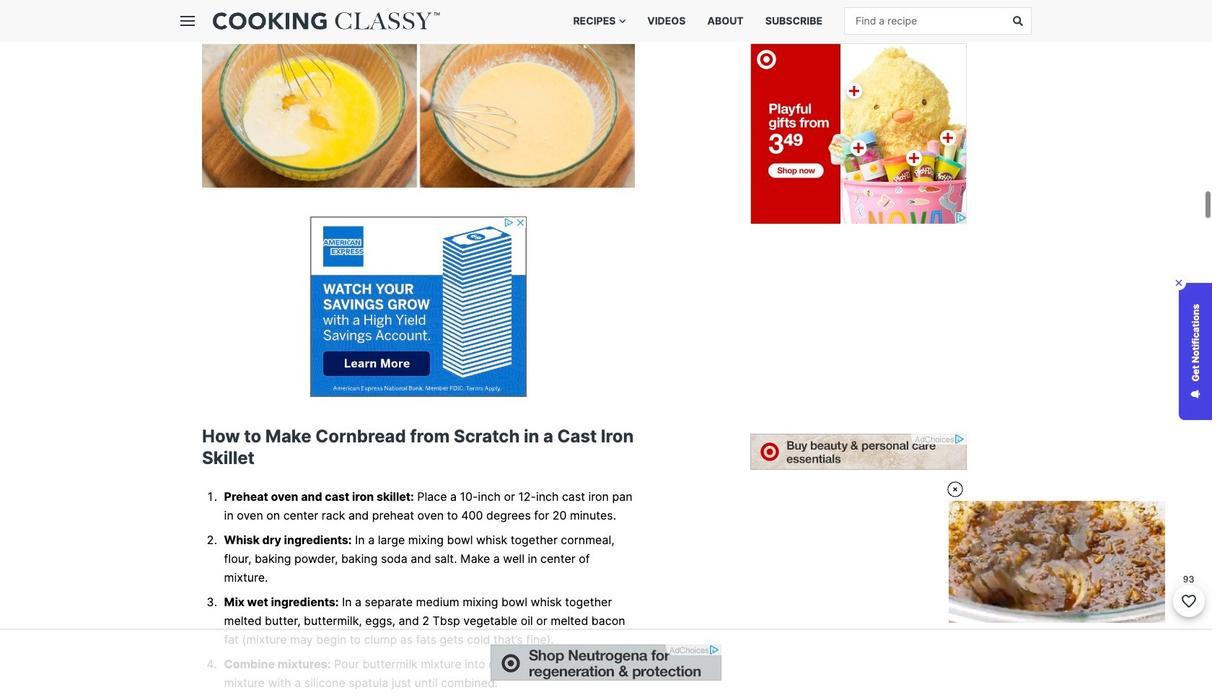Task type: locate. For each thing, give the bounding box(es) containing it.
advertisement element
[[751, 43, 967, 224], [310, 164, 527, 345], [491, 645, 722, 681]]

making cornbread batter. image
[[202, 0, 635, 135]]

cooking classy image
[[213, 12, 440, 30]]



Task type: describe. For each thing, give the bounding box(es) containing it.
Find a recipe text field
[[845, 8, 1004, 34]]

video player application
[[949, 501, 1166, 623]]



Task type: vqa. For each thing, say whether or not it's contained in the screenshot.
Honey Garlic Steak Bites 'image'
no



